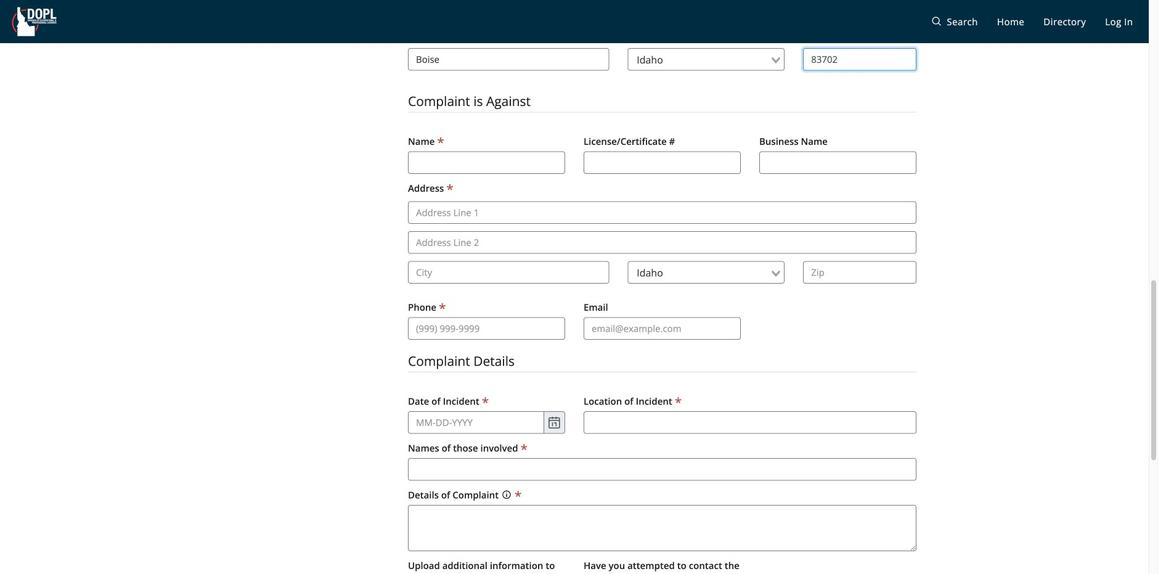 Task type: describe. For each thing, give the bounding box(es) containing it.
MM-DD-YYYY text field
[[408, 411, 544, 434]]

email@example.com email field
[[584, 317, 741, 340]]

search for option field for zip text field
[[628, 48, 785, 70]]

business name element
[[760, 134, 828, 148]]

name element
[[408, 134, 445, 148]]

search for option field for zip text box
[[628, 261, 785, 284]]

City text field
[[408, 261, 609, 284]]

search image
[[932, 15, 942, 28]]

City text field
[[408, 48, 609, 70]]

Zip text field
[[804, 48, 917, 70]]



Task type: locate. For each thing, give the bounding box(es) containing it.
1 search for option field from the top
[[628, 48, 785, 70]]

license/certificate # element
[[584, 134, 675, 148]]

0 vertical spatial address line 2 text field
[[408, 18, 917, 41]]

Zip text field
[[804, 261, 917, 284]]

address line 2 text field for search for option field corresponding to zip text field
[[408, 18, 917, 41]]

1 vertical spatial search for option field
[[628, 261, 785, 284]]

address line 2 text field down address line 1 text box
[[408, 231, 917, 254]]

2 address line 2 text field from the top
[[408, 231, 917, 254]]

(999) 999-9999 telephone field
[[408, 317, 565, 340]]

0 vertical spatial search for option field
[[628, 48, 785, 70]]

Address Line 2 text field
[[408, 18, 917, 41], [408, 231, 917, 254]]

none search field inside search for option field
[[630, 262, 769, 283]]

address line 2 text field down address line 1 text field
[[408, 18, 917, 41]]

info image
[[503, 489, 511, 501]]

date of incident element
[[408, 394, 489, 408]]

Address Line 1 text field
[[408, 201, 917, 224]]

phone element
[[408, 300, 446, 314]]

None search field
[[630, 262, 769, 283]]

None text field
[[584, 151, 741, 174], [584, 411, 917, 434], [584, 151, 741, 174], [584, 411, 917, 434]]

names of those involved element
[[408, 441, 528, 455]]

None text field
[[408, 151, 565, 174], [760, 151, 917, 174], [408, 458, 917, 481], [408, 505, 917, 551], [408, 151, 565, 174], [760, 151, 917, 174], [408, 458, 917, 481], [408, 505, 917, 551]]

Search for option field
[[628, 48, 785, 70], [628, 261, 785, 284]]

Address Line 1 text field
[[408, 0, 917, 11]]

None search field
[[630, 49, 769, 70]]

upload additional information to support complaint element
[[408, 559, 565, 574]]

1 vertical spatial address line 2 text field
[[408, 231, 917, 254]]

location of incident element
[[584, 394, 682, 408]]

2 search for option field from the top
[[628, 261, 785, 284]]

email element
[[584, 300, 608, 314]]

1 address line 2 text field from the top
[[408, 18, 917, 41]]

none search field inside search for option field
[[630, 49, 769, 70]]

address line 2 text field for search for option field for zip text box
[[408, 231, 917, 254]]



Task type: vqa. For each thing, say whether or not it's contained in the screenshot.
Search for option field
yes



